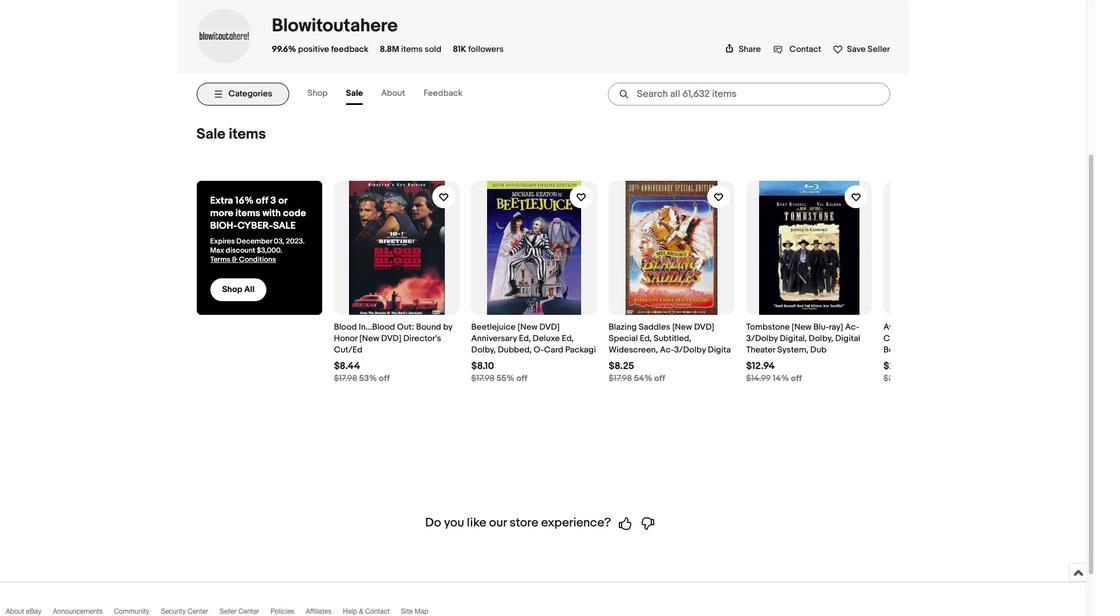 Task type: locate. For each thing, give the bounding box(es) containing it.
seller right 'save'
[[868, 44, 890, 55]]

3 ed, from the left
[[640, 333, 652, 344]]

[new up deluxe
[[518, 322, 538, 332]]

about for about
[[381, 88, 405, 99]]

2 $17.98 from the left
[[471, 373, 495, 384]]

0 horizontal spatial $17.98
[[334, 373, 357, 384]]

1 horizontal spatial sale
[[346, 88, 363, 99]]

center left policies
[[239, 607, 259, 615]]

sale for sale items
[[196, 125, 225, 143]]

0 vertical spatial items
[[401, 44, 423, 55]]

ed,
[[519, 333, 531, 344], [562, 333, 574, 344], [640, 333, 652, 344]]

14%
[[773, 373, 789, 384]]

sale down feedback
[[346, 88, 363, 99]]

$8.10 text field
[[471, 360, 494, 372]]

& right help
[[359, 607, 363, 615]]

anniversary
[[471, 333, 517, 344]]

extra
[[210, 195, 233, 206]]

security center link
[[161, 607, 220, 616]]

1 horizontal spatial ed,
[[562, 333, 574, 344]]

affiliates link
[[306, 607, 343, 616]]

cyber-
[[237, 220, 273, 232]]

sale for sale
[[346, 88, 363, 99]]

discount
[[226, 246, 255, 255]]

16%
[[235, 195, 254, 206]]

0 horizontal spatial 3/dolby
[[674, 344, 706, 355]]

about ebay
[[6, 607, 41, 615]]

1 horizontal spatial &
[[359, 607, 363, 615]]

[new inside avatar: the last airbender: the complete series [new dvd] boxed set, full fram $21.31 $25.99
[[951, 333, 971, 344]]

tab list
[[308, 83, 481, 105]]

0 horizontal spatial ed,
[[519, 333, 531, 344]]

2 vertical spatial items
[[235, 208, 260, 219]]

ed, up dubbed,
[[519, 333, 531, 344]]

dolby, inside beetlejuice [new dvd] anniversary ed, deluxe ed, dolby, dubbed, o-card packagi $8.10 $17.98 55% off
[[471, 344, 496, 355]]

about left ebay
[[6, 607, 24, 615]]

the right airbender:
[[990, 322, 1004, 332]]

2 ed, from the left
[[562, 333, 574, 344]]

0 horizontal spatial about
[[6, 607, 24, 615]]

beetlejuice [new dvd] anniversary ed, deluxe ed, dolby, dubbed, o-card packagi $8.10 $17.98 55% off
[[471, 322, 596, 384]]

3/dolby down 'subtitled,'
[[674, 344, 706, 355]]

dvd] up deluxe
[[539, 322, 560, 332]]

center for security center
[[188, 607, 208, 615]]

0 horizontal spatial shop
[[222, 284, 242, 295]]

&
[[232, 255, 237, 264], [359, 607, 363, 615]]

sale down categories dropdown button
[[196, 125, 225, 143]]

out:
[[397, 322, 414, 332]]

3/dolby up theater
[[746, 333, 778, 344]]

$17.98 down $8.44 at left
[[334, 373, 357, 384]]

affiliates
[[306, 607, 332, 615]]

0 horizontal spatial contact
[[365, 607, 390, 615]]

2 horizontal spatial ed,
[[640, 333, 652, 344]]

dubbed,
[[498, 344, 532, 355]]

0 vertical spatial seller
[[868, 44, 890, 55]]

contact left 'save'
[[789, 44, 821, 55]]

Extra 16% off 3 or more items with code BIOH-CYBER-SALE text field
[[210, 194, 309, 232]]

$17.98 inside blazing saddles [new dvd] special ed, subtitled, widescreen, ac-3/dolby digita $8.25 $17.98 54% off
[[609, 373, 632, 384]]

0 horizontal spatial the
[[913, 322, 927, 332]]

share button
[[725, 44, 761, 55]]

$17.98 down $8.25
[[609, 373, 632, 384]]

Shop All text field
[[222, 284, 255, 295]]

items for sale
[[229, 125, 266, 143]]

director's
[[403, 333, 441, 344]]

[new down airbender:
[[951, 333, 971, 344]]

0 vertical spatial ac-
[[845, 322, 859, 332]]

$3,000.
[[257, 246, 282, 255]]

ed, up 'packagi'
[[562, 333, 574, 344]]

ac- inside the 'tombstone [new blu-ray] ac- 3/dolby digital, dolby, digital theater system, dub $12.94 $14.99 14% off'
[[845, 322, 859, 332]]

ac- up the digital
[[845, 322, 859, 332]]

[new up 'subtitled,'
[[672, 322, 692, 332]]

1 horizontal spatial shop
[[308, 88, 328, 99]]

0 vertical spatial dolby,
[[809, 333, 833, 344]]

2 the from the left
[[990, 322, 1004, 332]]

map
[[415, 607, 428, 615]]

$21.31
[[884, 360, 910, 372]]

save
[[847, 44, 866, 55]]

dolby, for $8.10
[[471, 344, 496, 355]]

shop inside 'link'
[[222, 284, 242, 295]]

1 vertical spatial contact
[[365, 607, 390, 615]]

3/dolby
[[746, 333, 778, 344], [674, 344, 706, 355]]

do you like our store experience?
[[425, 516, 611, 530]]

ac- inside blazing saddles [new dvd] special ed, subtitled, widescreen, ac-3/dolby digita $8.25 $17.98 54% off
[[660, 344, 674, 355]]

special
[[609, 333, 638, 344]]

security center
[[161, 607, 208, 615]]

1 vertical spatial dolby,
[[471, 344, 496, 355]]

ac-
[[845, 322, 859, 332], [660, 344, 674, 355]]

items down 16%
[[235, 208, 260, 219]]

$17.98
[[334, 373, 357, 384], [471, 373, 495, 384], [609, 373, 632, 384]]

1 $17.98 from the left
[[334, 373, 357, 384]]

1 vertical spatial 3/dolby
[[674, 344, 706, 355]]

sale
[[346, 88, 363, 99], [196, 125, 225, 143]]

1 vertical spatial shop
[[222, 284, 242, 295]]

in...blood
[[359, 322, 395, 332]]

center right security
[[188, 607, 208, 615]]

system,
[[777, 344, 808, 355]]

boxed
[[884, 344, 908, 355]]

the
[[913, 322, 927, 332], [990, 322, 1004, 332]]

followers
[[468, 44, 504, 55]]

$17.98 down $8.10 text box
[[471, 373, 495, 384]]

ac- down 'subtitled,'
[[660, 344, 674, 355]]

1 vertical spatial &
[[359, 607, 363, 615]]

1 vertical spatial items
[[229, 125, 266, 143]]

0 vertical spatial shop
[[308, 88, 328, 99]]

complete
[[884, 333, 923, 344]]

sale
[[273, 220, 296, 232]]

dolby, inside the 'tombstone [new blu-ray] ac- 3/dolby digital, dolby, digital theater system, dub $12.94 $14.99 14% off'
[[809, 333, 833, 344]]

$8.25 text field
[[609, 360, 634, 372]]

with
[[262, 208, 281, 219]]

dolby, down "blu-"
[[809, 333, 833, 344]]

0 horizontal spatial ac-
[[660, 344, 674, 355]]

1 horizontal spatial about
[[381, 88, 405, 99]]

categories button
[[196, 83, 289, 105]]

the left last
[[913, 322, 927, 332]]

off left '3'
[[256, 195, 268, 206]]

shop inside tab list
[[308, 88, 328, 99]]

off right 55%
[[516, 373, 527, 384]]

54%
[[634, 373, 652, 384]]

3 $17.98 from the left
[[609, 373, 632, 384]]

1 horizontal spatial seller
[[868, 44, 890, 55]]

8.8m
[[380, 44, 399, 55]]

0 vertical spatial 3/dolby
[[746, 333, 778, 344]]

blowitoutahere link
[[272, 15, 398, 37]]

card
[[544, 344, 563, 355]]

0 horizontal spatial center
[[188, 607, 208, 615]]

security
[[161, 607, 186, 615]]

1 horizontal spatial ac-
[[845, 322, 859, 332]]

off inside blood in...blood out: bound by honor [new dvd] director's cut/ed $8.44 $17.98 53% off
[[379, 373, 390, 384]]

0 horizontal spatial seller
[[220, 607, 237, 615]]

0 vertical spatial &
[[232, 255, 237, 264]]

$8.10
[[471, 360, 494, 372]]

fram
[[943, 344, 962, 355]]

about down 8.8m
[[381, 88, 405, 99]]

1 horizontal spatial 3/dolby
[[746, 333, 778, 344]]

saddles
[[639, 322, 670, 332]]

sale items
[[196, 125, 266, 143]]

$17.98 inside blood in...blood out: bound by honor [new dvd] director's cut/ed $8.44 $17.98 53% off
[[334, 373, 357, 384]]

Terms & Conditions text field
[[210, 255, 309, 264]]

items left sold
[[401, 44, 423, 55]]

december
[[236, 237, 272, 246]]

[new inside the 'tombstone [new blu-ray] ac- 3/dolby digital, dolby, digital theater system, dub $12.94 $14.99 14% off'
[[792, 322, 812, 332]]

blowitoutahere
[[272, 15, 398, 37]]

seller right security center
[[220, 607, 237, 615]]

shop down 99.6% positive feedback
[[308, 88, 328, 99]]

dvd] down airbender:
[[973, 333, 993, 344]]

seller
[[868, 44, 890, 55], [220, 607, 237, 615]]

all
[[244, 284, 255, 295]]

1 vertical spatial ac-
[[660, 344, 674, 355]]

site
[[401, 607, 413, 615]]

3/dolby inside the 'tombstone [new blu-ray] ac- 3/dolby digital, dolby, digital theater system, dub $12.94 $14.99 14% off'
[[746, 333, 778, 344]]

help & contact link
[[343, 607, 401, 616]]

0 vertical spatial sale
[[346, 88, 363, 99]]

community link
[[114, 607, 161, 616]]

0 horizontal spatial dolby,
[[471, 344, 496, 355]]

1 center from the left
[[188, 607, 208, 615]]

dvd] inside avatar: the last airbender: the complete series [new dvd] boxed set, full fram $21.31 $25.99
[[973, 333, 993, 344]]

seller inside button
[[868, 44, 890, 55]]

experience?
[[541, 516, 611, 530]]

blood
[[334, 322, 357, 332]]

contact right help
[[365, 607, 390, 615]]

1 horizontal spatial dolby,
[[809, 333, 833, 344]]

& right the terms
[[232, 255, 237, 264]]

off right '54%'
[[654, 373, 665, 384]]

[new inside blood in...blood out: bound by honor [new dvd] director's cut/ed $8.44 $17.98 53% off
[[359, 333, 379, 344]]

off inside beetlejuice [new dvd] anniversary ed, deluxe ed, dolby, dubbed, o-card packagi $8.10 $17.98 55% off
[[516, 373, 527, 384]]

0 horizontal spatial &
[[232, 255, 237, 264]]

items
[[401, 44, 423, 55], [229, 125, 266, 143], [235, 208, 260, 219]]

shop left all
[[222, 284, 242, 295]]

items down categories
[[229, 125, 266, 143]]

dolby,
[[809, 333, 833, 344], [471, 344, 496, 355]]

dub
[[810, 344, 827, 355]]

site map
[[401, 607, 428, 615]]

do
[[425, 516, 441, 530]]

save seller
[[847, 44, 890, 55]]

0 horizontal spatial sale
[[196, 125, 225, 143]]

0 vertical spatial about
[[381, 88, 405, 99]]

1 vertical spatial about
[[6, 607, 24, 615]]

dvd] up digita
[[694, 322, 714, 332]]

dvd] down out:
[[381, 333, 401, 344]]

full
[[928, 344, 941, 355]]

1 horizontal spatial $17.98
[[471, 373, 495, 384]]

1 horizontal spatial center
[[239, 607, 259, 615]]

[new up digital,
[[792, 322, 812, 332]]

off right 14%
[[791, 373, 802, 384]]

2 horizontal spatial $17.98
[[609, 373, 632, 384]]

1 horizontal spatial contact
[[789, 44, 821, 55]]

center
[[188, 607, 208, 615], [239, 607, 259, 615]]

[new down in...blood
[[359, 333, 379, 344]]

save seller button
[[833, 42, 890, 55]]

1 horizontal spatial the
[[990, 322, 1004, 332]]

1 vertical spatial sale
[[196, 125, 225, 143]]

dolby, down the anniversary
[[471, 344, 496, 355]]

ed, down 'saddles'
[[640, 333, 652, 344]]

off right 53%
[[379, 373, 390, 384]]

tombstone
[[746, 322, 790, 332]]

Search all 61,632 items field
[[608, 83, 890, 105]]

2 center from the left
[[239, 607, 259, 615]]

more
[[210, 208, 233, 219]]



Task type: vqa. For each thing, say whether or not it's contained in the screenshot.


Task type: describe. For each thing, give the bounding box(es) containing it.
1 the from the left
[[913, 322, 927, 332]]

81k
[[453, 44, 466, 55]]

our
[[489, 516, 507, 530]]

Expires December 03, 2023. Max discount $3,000. text field
[[210, 237, 309, 255]]

previous price $25.99 18% off text field
[[884, 373, 941, 384]]

$8.25
[[609, 360, 634, 372]]

tombstone [new blu-ray] ac- 3/dolby digital, dolby, digital theater system, dub $12.94 $14.99 14% off
[[746, 322, 860, 384]]

8.8m items sold
[[380, 44, 441, 55]]

contact link
[[773, 44, 821, 55]]

do you like our store experience? link
[[425, 516, 661, 530]]

categories
[[228, 89, 272, 99]]

digital,
[[780, 333, 807, 344]]

feedback
[[331, 44, 368, 55]]

site map link
[[401, 607, 440, 616]]

& inside extra 16% off 3 or more items with code bioh-cyber-sale expires december 03, 2023. max discount $3,000. terms & conditions
[[232, 255, 237, 264]]

beetlejuice
[[471, 322, 516, 332]]

extra 16% off 3 or more items with code bioh-cyber-sale expires december 03, 2023. max discount $3,000. terms & conditions
[[210, 195, 306, 264]]

sold
[[425, 44, 441, 55]]

ebay
[[26, 607, 41, 615]]

shop for shop
[[308, 88, 328, 99]]

ray]
[[829, 322, 843, 332]]

by
[[443, 322, 452, 332]]

cut/ed
[[334, 344, 362, 355]]

dolby, for $12.94
[[809, 333, 833, 344]]

items inside extra 16% off 3 or more items with code bioh-cyber-sale expires december 03, 2023. max discount $3,000. terms & conditions
[[235, 208, 260, 219]]

honor
[[334, 333, 357, 344]]

$12.94 text field
[[746, 360, 775, 372]]

0 vertical spatial contact
[[789, 44, 821, 55]]

digital
[[835, 333, 860, 344]]

shop all
[[222, 284, 255, 295]]

previous price $14.99 14% off text field
[[746, 373, 802, 384]]

expires
[[210, 237, 235, 246]]

shop for shop all
[[222, 284, 242, 295]]

99.6%
[[272, 44, 296, 55]]

bound
[[416, 322, 441, 332]]

widescreen,
[[609, 344, 658, 355]]

$25.99
[[884, 373, 910, 384]]

blu-
[[814, 322, 829, 332]]

$21.31 text field
[[884, 360, 910, 372]]

tab list containing shop
[[308, 83, 481, 105]]

theater
[[746, 344, 775, 355]]

help & contact
[[343, 607, 390, 615]]

o-
[[534, 344, 544, 355]]

seller center
[[220, 607, 259, 615]]

55%
[[496, 373, 515, 384]]

[new inside beetlejuice [new dvd] anniversary ed, deluxe ed, dolby, dubbed, o-card packagi $8.10 $17.98 55% off
[[518, 322, 538, 332]]

blood in...blood out: bound by honor [new dvd] director's cut/ed $8.44 $17.98 53% off
[[334, 322, 452, 384]]

deluxe
[[533, 333, 560, 344]]

announcements link
[[53, 607, 114, 616]]

community
[[114, 607, 149, 615]]

dvd] inside blazing saddles [new dvd] special ed, subtitled, widescreen, ac-3/dolby digita $8.25 $17.98 54% off
[[694, 322, 714, 332]]

$12.94
[[746, 360, 775, 372]]

dvd] inside blood in...blood out: bound by honor [new dvd] director's cut/ed $8.44 $17.98 53% off
[[381, 333, 401, 344]]

series
[[925, 333, 949, 344]]

previous price $17.98 54% off text field
[[609, 373, 665, 384]]

& inside help & contact link
[[359, 607, 363, 615]]

03,
[[274, 237, 284, 246]]

about for about ebay
[[6, 607, 24, 615]]

blazing
[[609, 322, 637, 332]]

positive
[[298, 44, 329, 55]]

code
[[283, 208, 306, 219]]

previous price $17.98 53% off text field
[[334, 373, 390, 384]]

off inside extra 16% off 3 or more items with code bioh-cyber-sale expires december 03, 2023. max discount $3,000. terms & conditions
[[256, 195, 268, 206]]

like
[[467, 516, 486, 530]]

about ebay link
[[6, 607, 53, 616]]

terms & conditions link
[[210, 255, 276, 264]]

[new inside blazing saddles [new dvd] special ed, subtitled, widescreen, ac-3/dolby digita $8.25 $17.98 54% off
[[672, 322, 692, 332]]

store
[[510, 516, 538, 530]]

last
[[929, 322, 945, 332]]

feedback
[[424, 88, 463, 99]]

seller center link
[[220, 607, 271, 616]]

avatar: the last airbender: the complete series [new dvd] boxed set, full fram $21.31 $25.99
[[884, 322, 1004, 384]]

digita
[[708, 344, 731, 355]]

items for 8.8m
[[401, 44, 423, 55]]

off inside the 'tombstone [new blu-ray] ac- 3/dolby digital, dolby, digital theater system, dub $12.94 $14.99 14% off'
[[791, 373, 802, 384]]

dvd] inside beetlejuice [new dvd] anniversary ed, deluxe ed, dolby, dubbed, o-card packagi $8.10 $17.98 55% off
[[539, 322, 560, 332]]

or
[[278, 195, 287, 206]]

$8.44 text field
[[334, 360, 360, 372]]

set,
[[910, 344, 926, 355]]

terms
[[210, 255, 230, 264]]

81k followers
[[453, 44, 504, 55]]

ed, inside blazing saddles [new dvd] special ed, subtitled, widescreen, ac-3/dolby digita $8.25 $17.98 54% off
[[640, 333, 652, 344]]

conditions
[[239, 255, 276, 264]]

center for seller center
[[239, 607, 259, 615]]

3/dolby inside blazing saddles [new dvd] special ed, subtitled, widescreen, ac-3/dolby digita $8.25 $17.98 54% off
[[674, 344, 706, 355]]

subtitled,
[[654, 333, 691, 344]]

off inside blazing saddles [new dvd] special ed, subtitled, widescreen, ac-3/dolby digita $8.25 $17.98 54% off
[[654, 373, 665, 384]]

2023.
[[286, 237, 305, 246]]

1 vertical spatial seller
[[220, 607, 237, 615]]

shop all link
[[210, 278, 267, 301]]

1 ed, from the left
[[519, 333, 531, 344]]

policies
[[271, 607, 294, 615]]

blazing saddles [new dvd] special ed, subtitled, widescreen, ac-3/dolby digita $8.25 $17.98 54% off
[[609, 322, 731, 384]]

announcements
[[53, 607, 103, 615]]

blowitoutahere image
[[196, 31, 251, 41]]

airbender:
[[947, 322, 988, 332]]

$17.98 inside beetlejuice [new dvd] anniversary ed, deluxe ed, dolby, dubbed, o-card packagi $8.10 $17.98 55% off
[[471, 373, 495, 384]]

$14.99
[[746, 373, 771, 384]]

3
[[270, 195, 276, 206]]

you
[[444, 516, 464, 530]]

help
[[343, 607, 357, 615]]

$8.44
[[334, 360, 360, 372]]

previous price $17.98 55% off text field
[[471, 373, 527, 384]]

policies link
[[271, 607, 306, 616]]



